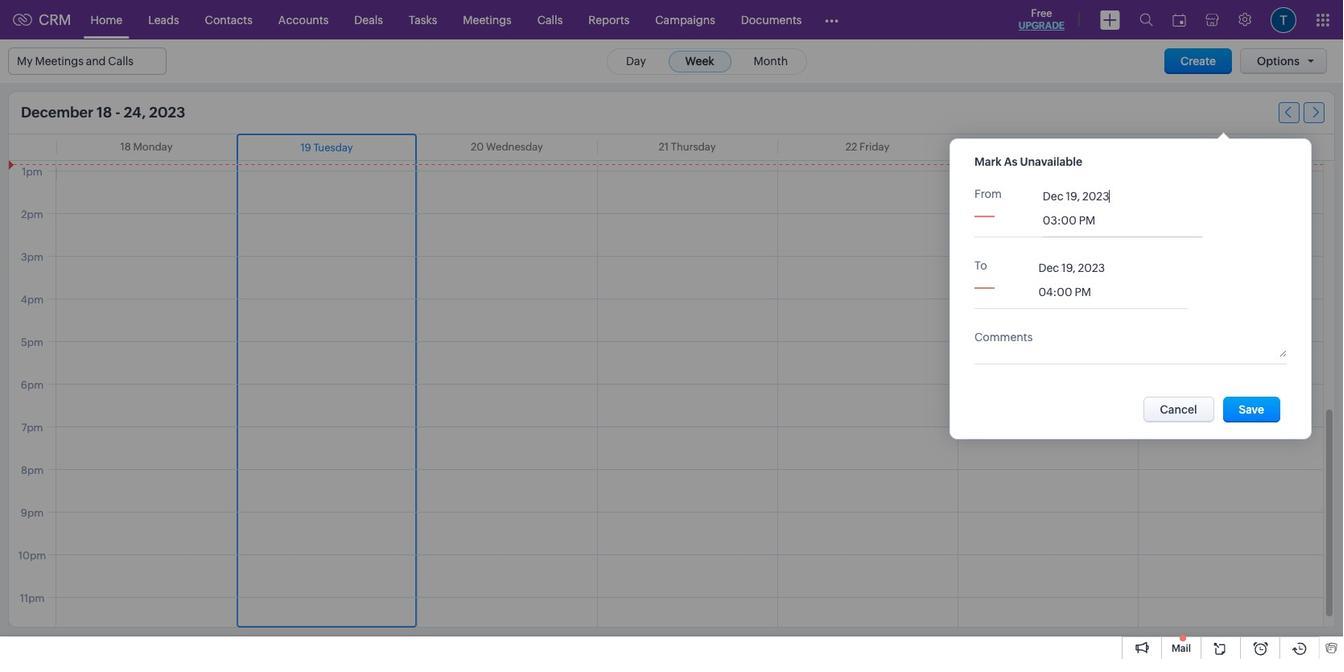 Task type: vqa. For each thing, say whether or not it's contained in the screenshot.
Other Modules Field
no



Task type: locate. For each thing, give the bounding box(es) containing it.
21
[[659, 141, 669, 153]]

21 thursday
[[659, 141, 716, 153]]

my meetings and calls
[[17, 55, 134, 68]]

1 vertical spatial meetings
[[35, 55, 84, 68]]

19 tuesday
[[301, 142, 353, 154]]

18 left monday
[[120, 141, 131, 153]]

unavailable
[[1020, 155, 1083, 168]]

meetings left 'calls' link
[[463, 13, 512, 26]]

my
[[17, 55, 33, 68]]

documents
[[741, 13, 802, 26]]

9pm
[[21, 507, 44, 519]]

meetings
[[463, 13, 512, 26], [35, 55, 84, 68]]

1 vertical spatial calls
[[108, 55, 134, 68]]

None text field
[[1043, 208, 1115, 233], [1039, 280, 1111, 304], [1043, 208, 1115, 233], [1039, 280, 1111, 304]]

18
[[97, 104, 112, 121], [120, 141, 131, 153]]

0 vertical spatial calls
[[537, 13, 563, 26]]

mark
[[975, 155, 1002, 168]]

0 vertical spatial meetings
[[463, 13, 512, 26]]

18 left -
[[97, 104, 112, 121]]

0 horizontal spatial calls
[[108, 55, 134, 68]]

calls left reports
[[537, 13, 563, 26]]

4pm
[[21, 294, 44, 306]]

1 horizontal spatial meetings
[[463, 13, 512, 26]]

2023
[[149, 104, 185, 121]]

upgrade
[[1019, 20, 1065, 31]]

10pm
[[18, 550, 46, 562]]

month link
[[737, 50, 805, 72]]

calls
[[537, 13, 563, 26], [108, 55, 134, 68]]

-
[[115, 104, 121, 121]]

from
[[975, 188, 1002, 200]]

1 horizontal spatial calls
[[537, 13, 563, 26]]

calls inside 'calls' link
[[537, 13, 563, 26]]

saturday
[[1033, 141, 1077, 153]]

crm link
[[13, 11, 71, 28]]

deals link
[[342, 0, 396, 39]]

to
[[975, 259, 987, 272]]

comments
[[975, 331, 1033, 344]]

1 horizontal spatial 18
[[120, 141, 131, 153]]

None text field
[[1100, 328, 1287, 357]]

meetings right my
[[35, 55, 84, 68]]

day
[[626, 54, 646, 67]]

reports
[[589, 13, 630, 26]]

19
[[301, 142, 311, 154]]

crm
[[39, 11, 71, 28]]

24,
[[124, 104, 146, 121]]

0 horizontal spatial 18
[[97, 104, 112, 121]]

1 vertical spatial 18
[[120, 141, 131, 153]]

week
[[685, 54, 714, 67]]

24
[[1211, 141, 1223, 153]]

tuesday
[[313, 142, 353, 154]]

24 sunday
[[1211, 141, 1262, 153]]

home link
[[78, 0, 135, 39]]

monday
[[133, 141, 173, 153]]

friday
[[860, 141, 890, 153]]

7pm
[[21, 422, 43, 434]]

accounts
[[278, 13, 329, 26]]

save
[[1239, 403, 1264, 416]]

mark as unavailable
[[975, 155, 1083, 168]]

0 horizontal spatial meetings
[[35, 55, 84, 68]]

reports link
[[576, 0, 642, 39]]

calls right and
[[108, 55, 134, 68]]

campaigns
[[655, 13, 715, 26]]



Task type: describe. For each thing, give the bounding box(es) containing it.
tasks
[[409, 13, 437, 26]]

december 18 - 24, 2023
[[21, 104, 185, 121]]

MMM d, yyyy text field
[[1039, 256, 1151, 280]]

22
[[846, 141, 857, 153]]

22 friday
[[846, 141, 890, 153]]

11pm
[[20, 592, 45, 604]]

cancel button
[[1143, 397, 1214, 423]]

meetings link
[[450, 0, 525, 39]]

1pm
[[22, 166, 42, 178]]

0 vertical spatial 18
[[97, 104, 112, 121]]

thursday
[[671, 141, 716, 153]]

month
[[754, 54, 788, 67]]

5pm
[[21, 336, 43, 348]]

23 saturday
[[1019, 141, 1077, 153]]

deals
[[354, 13, 383, 26]]

free upgrade
[[1019, 7, 1065, 31]]

save button
[[1223, 397, 1280, 423]]

cancel
[[1160, 403, 1197, 416]]

18 monday
[[120, 141, 173, 153]]

contacts
[[205, 13, 253, 26]]

23
[[1019, 141, 1031, 153]]

tasks link
[[396, 0, 450, 39]]

MMM d, yyyy text field
[[1043, 184, 1156, 208]]

sunday
[[1225, 141, 1262, 153]]

december
[[21, 104, 93, 121]]

wednesday
[[486, 141, 543, 153]]

and
[[86, 55, 106, 68]]

create
[[1181, 55, 1216, 68]]

day link
[[609, 50, 663, 72]]

free
[[1031, 7, 1052, 19]]

8pm
[[21, 464, 44, 476]]

3pm
[[21, 251, 43, 263]]

mail
[[1172, 643, 1191, 654]]

20
[[471, 141, 484, 153]]

leads
[[148, 13, 179, 26]]

2pm
[[21, 208, 43, 221]]

week link
[[668, 50, 731, 72]]

contacts link
[[192, 0, 265, 39]]

20 wednesday
[[471, 141, 543, 153]]

as
[[1004, 155, 1018, 168]]

campaigns link
[[642, 0, 728, 39]]

calls link
[[525, 0, 576, 39]]

leads link
[[135, 0, 192, 39]]

documents link
[[728, 0, 815, 39]]

accounts link
[[265, 0, 342, 39]]

options
[[1257, 55, 1300, 68]]

6pm
[[21, 379, 44, 391]]

home
[[91, 13, 122, 26]]



